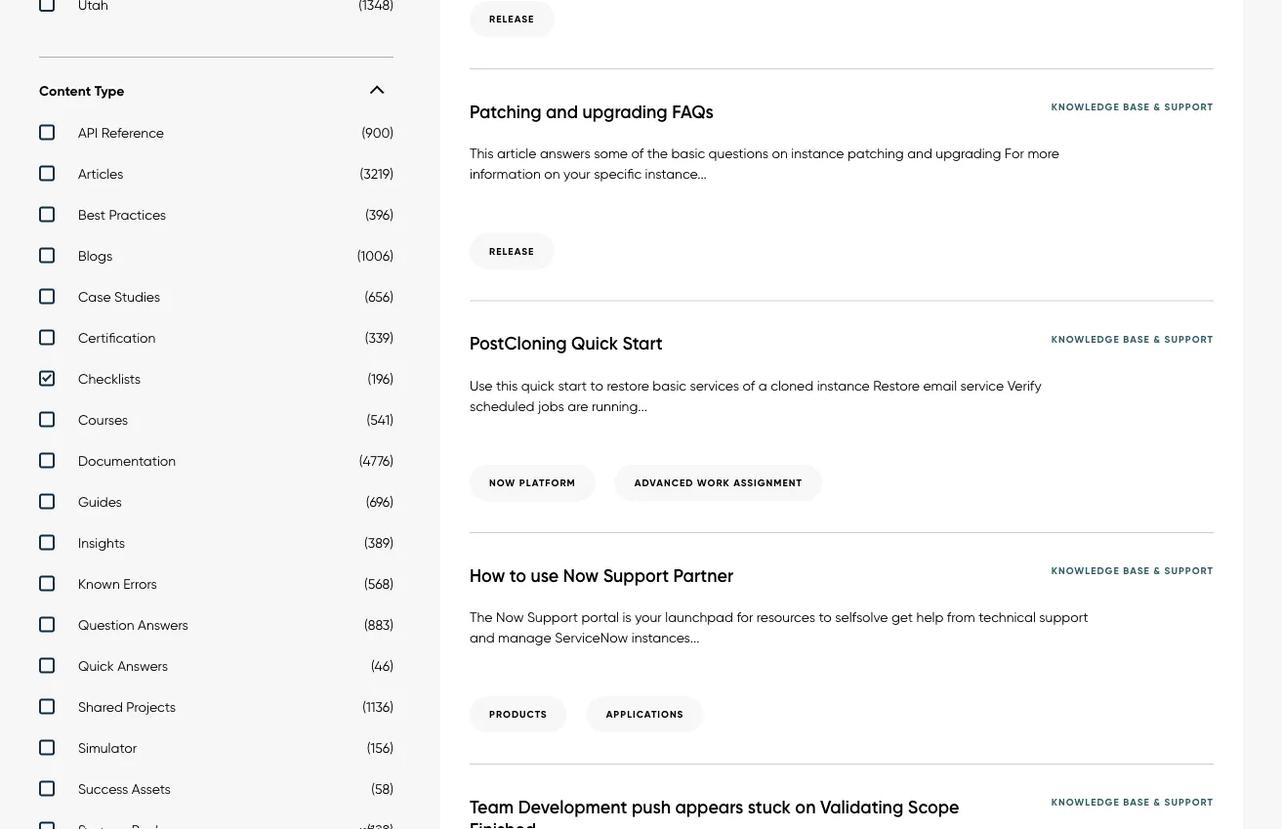 Task type: vqa. For each thing, say whether or not it's contained in the screenshot.
launchpad
yes



Task type: describe. For each thing, give the bounding box(es) containing it.
information
[[470, 165, 541, 182]]

and inside the now support portal is your launchpad for resources to selfsolve get help from technical support and manage servicenow instances...
[[470, 629, 495, 646]]

now inside the now support portal is your launchpad for resources to selfsolve get help from technical support and manage servicenow instances...
[[496, 609, 524, 625]]

base for patching and upgrading faqs
[[1123, 101, 1150, 113]]

knowledge for patching and upgrading faqs
[[1052, 101, 1120, 113]]

(46)
[[371, 657, 394, 674]]

running...
[[592, 397, 647, 414]]

patching
[[848, 145, 904, 162]]

partner
[[673, 564, 733, 586]]

work
[[697, 476, 730, 489]]

0 horizontal spatial to
[[510, 564, 526, 586]]

answers for quick answers
[[117, 657, 168, 674]]

(883)
[[364, 616, 394, 633]]

team development push appears stuck on validating scope finished
[[470, 796, 959, 829]]

your inside the now support portal is your launchpad for resources to selfsolve get help from technical support and manage servicenow instances...
[[635, 609, 662, 625]]

get
[[892, 609, 913, 625]]

servicenow
[[555, 629, 628, 646]]

this article answers some of the basic questions on instance patching and upgrading for more information on your specific instance...
[[470, 145, 1059, 182]]

on inside team development push appears stuck on validating scope finished
[[795, 796, 816, 818]]

(3219)
[[360, 165, 394, 182]]

scheduled
[[470, 397, 535, 414]]

a
[[759, 377, 767, 393]]

(196)
[[368, 370, 394, 387]]

use
[[470, 377, 493, 393]]

articles
[[78, 165, 123, 182]]

courses
[[78, 411, 128, 428]]

1 vertical spatial on
[[544, 165, 560, 182]]

this
[[496, 377, 518, 393]]

upgrading inside this article answers some of the basic questions on instance patching and upgrading for more information on your specific instance...
[[936, 145, 1001, 162]]

this
[[470, 145, 494, 162]]

how to use now support  partner link
[[470, 564, 772, 587]]

assets
[[132, 781, 171, 797]]

applications
[[606, 708, 684, 721]]

answers for question answers
[[138, 616, 188, 633]]

for
[[737, 609, 753, 625]]

restore
[[607, 377, 649, 393]]

case studies
[[78, 288, 160, 305]]

base for how to use now support  partner
[[1123, 564, 1150, 577]]

verify
[[1007, 377, 1042, 393]]

team
[[470, 796, 514, 818]]

restore
[[873, 377, 920, 393]]

knowledge for how to use now support  partner
[[1052, 564, 1120, 577]]

are
[[568, 397, 588, 414]]

services
[[690, 377, 739, 393]]

stuck
[[748, 796, 791, 818]]

manage
[[498, 629, 551, 646]]

resources
[[757, 609, 815, 625]]

postcloning quick start
[[470, 332, 663, 354]]

some
[[594, 145, 628, 162]]

checklists
[[78, 370, 141, 387]]

patching
[[470, 101, 542, 123]]

0 vertical spatial now
[[489, 476, 516, 489]]

faqs
[[672, 101, 714, 123]]

0 vertical spatial quick
[[571, 332, 618, 354]]

2 release from the top
[[489, 245, 534, 257]]

studies
[[114, 288, 160, 305]]

patching and upgrading faqs link
[[470, 101, 753, 123]]

basic for upgrading
[[671, 145, 705, 162]]

api
[[78, 124, 98, 141]]

& for team development push appears stuck on validating scope finished
[[1154, 796, 1161, 809]]

known errors
[[78, 575, 157, 592]]

instance inside use this quick start to restore basic services of a cloned instance restore email service verify scheduled jobs are running...
[[817, 377, 870, 393]]

of inside use this quick start to restore basic services of a cloned instance restore email service verify scheduled jobs are running...
[[743, 377, 755, 393]]

the
[[470, 609, 493, 625]]

launchpad
[[665, 609, 733, 625]]

(396)
[[365, 206, 394, 223]]

quick answers
[[78, 657, 168, 674]]

insights
[[78, 534, 125, 551]]

team development push appears stuck on validating scope finished link
[[470, 796, 1052, 829]]

1 horizontal spatial on
[[772, 145, 788, 162]]

(389)
[[364, 534, 394, 551]]

technical
[[979, 609, 1036, 625]]

the now support portal is your launchpad for resources to selfsolve get help from technical support and manage servicenow instances...
[[470, 609, 1088, 646]]

knowledge base & support for patching and upgrading faqs
[[1052, 101, 1214, 113]]

shared projects
[[78, 699, 176, 715]]

how
[[470, 564, 505, 586]]

api reference
[[78, 124, 164, 141]]

start
[[558, 377, 587, 393]]

help
[[917, 609, 944, 625]]

is
[[623, 609, 632, 625]]

knowledge for postcloning quick start
[[1052, 332, 1120, 345]]

now inside how to use now support  partner link
[[563, 564, 599, 586]]

(4776)
[[359, 452, 394, 469]]

success assets
[[78, 781, 171, 797]]

best practices
[[78, 206, 166, 223]]

known
[[78, 575, 120, 592]]

(1006)
[[357, 247, 394, 264]]

(568)
[[364, 575, 394, 592]]

simulator
[[78, 740, 137, 756]]

and inside this article answers some of the basic questions on instance patching and upgrading for more information on your specific instance...
[[907, 145, 932, 162]]



Task type: locate. For each thing, give the bounding box(es) containing it.
1 horizontal spatial to
[[590, 377, 603, 393]]

to left use
[[510, 564, 526, 586]]

0 horizontal spatial on
[[544, 165, 560, 182]]

to left selfsolve
[[819, 609, 832, 625]]

instance inside this article answers some of the basic questions on instance patching and upgrading for more information on your specific instance...
[[791, 145, 844, 162]]

on down answers
[[544, 165, 560, 182]]

to
[[590, 377, 603, 393], [510, 564, 526, 586], [819, 609, 832, 625]]

2 vertical spatial to
[[819, 609, 832, 625]]

article
[[497, 145, 537, 162]]

& for how to use now support  partner
[[1154, 564, 1161, 577]]

knowledge base & support for postcloning quick start
[[1052, 332, 1214, 345]]

practices
[[109, 206, 166, 223]]

& for patching and upgrading faqs
[[1154, 101, 1161, 113]]

support inside the now support portal is your launchpad for resources to selfsolve get help from technical support and manage servicenow instances...
[[527, 609, 578, 625]]

content type
[[39, 82, 124, 99]]

1 vertical spatial instance
[[817, 377, 870, 393]]

basic for start
[[653, 377, 686, 393]]

release up the patching
[[489, 13, 534, 25]]

4 & from the top
[[1154, 796, 1161, 809]]

selfsolve
[[835, 609, 888, 625]]

None checkbox
[[39, 0, 394, 17], [39, 288, 394, 310], [39, 370, 394, 392], [39, 411, 394, 433], [39, 493, 394, 515], [39, 575, 394, 597], [39, 740, 394, 761], [39, 781, 394, 802], [39, 822, 394, 829], [39, 0, 394, 17], [39, 288, 394, 310], [39, 370, 394, 392], [39, 411, 394, 433], [39, 493, 394, 515], [39, 575, 394, 597], [39, 740, 394, 761], [39, 781, 394, 802], [39, 822, 394, 829]]

instance right cloned
[[817, 377, 870, 393]]

upgrading left for
[[936, 145, 1001, 162]]

answers down errors
[[138, 616, 188, 633]]

advanced
[[634, 476, 694, 489]]

1 horizontal spatial and
[[546, 101, 578, 123]]

base
[[1123, 101, 1150, 113], [1123, 332, 1150, 345], [1123, 564, 1150, 577], [1123, 796, 1150, 809]]

knowledge base & support for how to use now support  partner
[[1052, 564, 1214, 577]]

0 vertical spatial on
[[772, 145, 788, 162]]

on right questions
[[772, 145, 788, 162]]

scope
[[908, 796, 959, 818]]

(58)
[[371, 781, 394, 797]]

1 release from the top
[[489, 13, 534, 25]]

1 vertical spatial release
[[489, 245, 534, 257]]

(339)
[[365, 329, 394, 346]]

basic up the instance...
[[671, 145, 705, 162]]

4 knowledge from the top
[[1052, 796, 1120, 809]]

use this quick start to restore basic services of a cloned instance restore email service verify scheduled jobs are running...
[[470, 377, 1042, 414]]

patching and upgrading faqs
[[470, 101, 714, 123]]

1 horizontal spatial upgrading
[[936, 145, 1001, 162]]

1 vertical spatial answers
[[117, 657, 168, 674]]

email
[[923, 377, 957, 393]]

0 horizontal spatial quick
[[78, 657, 114, 674]]

& for postcloning quick start
[[1154, 332, 1161, 345]]

answers
[[540, 145, 591, 162]]

to right 'start'
[[590, 377, 603, 393]]

2 base from the top
[[1123, 332, 1150, 345]]

more
[[1028, 145, 1059, 162]]

2 horizontal spatial on
[[795, 796, 816, 818]]

1 vertical spatial of
[[743, 377, 755, 393]]

for
[[1005, 145, 1024, 162]]

how to use now support  partner
[[470, 564, 733, 586]]

basic inside this article answers some of the basic questions on instance patching and upgrading for more information on your specific instance...
[[671, 145, 705, 162]]

1 vertical spatial upgrading
[[936, 145, 1001, 162]]

quick up 'start'
[[571, 332, 618, 354]]

specific
[[594, 165, 642, 182]]

basic right restore
[[653, 377, 686, 393]]

support for how to use now support  partner
[[1165, 564, 1214, 577]]

base for postcloning quick start
[[1123, 332, 1150, 345]]

3 knowledge base & support from the top
[[1052, 564, 1214, 577]]

upgrading up some
[[582, 101, 668, 123]]

&
[[1154, 101, 1161, 113], [1154, 332, 1161, 345], [1154, 564, 1161, 577], [1154, 796, 1161, 809]]

of left a
[[743, 377, 755, 393]]

and down the on the left
[[470, 629, 495, 646]]

0 horizontal spatial your
[[564, 165, 590, 182]]

your inside this article answers some of the basic questions on instance patching and upgrading for more information on your specific instance...
[[564, 165, 590, 182]]

3 knowledge from the top
[[1052, 564, 1120, 577]]

0 vertical spatial your
[[564, 165, 590, 182]]

your
[[564, 165, 590, 182], [635, 609, 662, 625]]

postcloning quick start link
[[470, 332, 702, 355]]

of inside this article answers some of the basic questions on instance patching and upgrading for more information on your specific instance...
[[631, 145, 644, 162]]

validating
[[820, 796, 904, 818]]

to inside the now support portal is your launchpad for resources to selfsolve get help from technical support and manage servicenow instances...
[[819, 609, 832, 625]]

content
[[39, 82, 91, 99]]

postcloning
[[470, 332, 567, 354]]

errors
[[123, 575, 157, 592]]

release
[[489, 13, 534, 25], [489, 245, 534, 257]]

guides
[[78, 493, 122, 510]]

question answers
[[78, 616, 188, 633]]

portal
[[581, 609, 619, 625]]

0 vertical spatial of
[[631, 145, 644, 162]]

1 vertical spatial and
[[907, 145, 932, 162]]

2 horizontal spatial to
[[819, 609, 832, 625]]

questions
[[709, 145, 769, 162]]

0 vertical spatial and
[[546, 101, 578, 123]]

(541)
[[367, 411, 394, 428]]

question
[[78, 616, 134, 633]]

2 vertical spatial on
[[795, 796, 816, 818]]

of
[[631, 145, 644, 162], [743, 377, 755, 393]]

your right is
[[635, 609, 662, 625]]

now up manage
[[496, 609, 524, 625]]

start
[[623, 332, 663, 354]]

0 vertical spatial answers
[[138, 616, 188, 633]]

instance left patching
[[791, 145, 844, 162]]

cloned
[[771, 377, 814, 393]]

2 vertical spatial and
[[470, 629, 495, 646]]

now
[[489, 476, 516, 489], [563, 564, 599, 586], [496, 609, 524, 625]]

best
[[78, 206, 105, 223]]

now right use
[[563, 564, 599, 586]]

on right stuck
[[795, 796, 816, 818]]

jobs
[[538, 397, 564, 414]]

0 vertical spatial instance
[[791, 145, 844, 162]]

0 vertical spatial to
[[590, 377, 603, 393]]

0 horizontal spatial upgrading
[[582, 101, 668, 123]]

documentation
[[78, 452, 176, 469]]

answers up projects
[[117, 657, 168, 674]]

platform
[[519, 476, 576, 489]]

quick
[[571, 332, 618, 354], [78, 657, 114, 674]]

0 horizontal spatial and
[[470, 629, 495, 646]]

and up answers
[[546, 101, 578, 123]]

None checkbox
[[39, 124, 394, 146], [39, 165, 394, 187], [39, 206, 394, 228], [39, 247, 394, 269], [39, 329, 394, 351], [39, 452, 394, 474], [39, 534, 394, 556], [39, 616, 394, 638], [39, 657, 394, 679], [39, 699, 394, 720], [39, 124, 394, 146], [39, 165, 394, 187], [39, 206, 394, 228], [39, 247, 394, 269], [39, 329, 394, 351], [39, 452, 394, 474], [39, 534, 394, 556], [39, 616, 394, 638], [39, 657, 394, 679], [39, 699, 394, 720]]

1 vertical spatial to
[[510, 564, 526, 586]]

now left platform
[[489, 476, 516, 489]]

instances...
[[632, 629, 700, 646]]

1 knowledge base & support from the top
[[1052, 101, 1214, 113]]

1 knowledge from the top
[[1052, 101, 1120, 113]]

1 vertical spatial basic
[[653, 377, 686, 393]]

use
[[531, 564, 559, 586]]

4 base from the top
[[1123, 796, 1150, 809]]

3 & from the top
[[1154, 564, 1161, 577]]

1 horizontal spatial your
[[635, 609, 662, 625]]

of left the in the top right of the page
[[631, 145, 644, 162]]

(696)
[[366, 493, 394, 510]]

your down answers
[[564, 165, 590, 182]]

1 vertical spatial quick
[[78, 657, 114, 674]]

support for patching and upgrading faqs
[[1165, 101, 1214, 113]]

blogs
[[78, 247, 113, 264]]

0 vertical spatial basic
[[671, 145, 705, 162]]

1 horizontal spatial of
[[743, 377, 755, 393]]

2 knowledge base & support from the top
[[1052, 332, 1214, 345]]

knowledge for team development push appears stuck on validating scope finished
[[1052, 796, 1120, 809]]

certification
[[78, 329, 156, 346]]

to inside use this quick start to restore basic services of a cloned instance restore email service verify scheduled jobs are running...
[[590, 377, 603, 393]]

and right patching
[[907, 145, 932, 162]]

0 horizontal spatial of
[[631, 145, 644, 162]]

products
[[489, 708, 548, 721]]

basic inside use this quick start to restore basic services of a cloned instance restore email service verify scheduled jobs are running...
[[653, 377, 686, 393]]

success
[[78, 781, 128, 797]]

2 vertical spatial now
[[496, 609, 524, 625]]

(900)
[[362, 124, 394, 141]]

4 knowledge base & support from the top
[[1052, 796, 1214, 809]]

1 vertical spatial now
[[563, 564, 599, 586]]

2 knowledge from the top
[[1052, 332, 1120, 345]]

0 vertical spatial upgrading
[[582, 101, 668, 123]]

1 vertical spatial your
[[635, 609, 662, 625]]

base for team development push appears stuck on validating scope finished
[[1123, 796, 1150, 809]]

quick up shared
[[78, 657, 114, 674]]

service
[[961, 377, 1004, 393]]

3 base from the top
[[1123, 564, 1150, 577]]

now platform
[[489, 476, 576, 489]]

knowledge
[[1052, 101, 1120, 113], [1052, 332, 1120, 345], [1052, 564, 1120, 577], [1052, 796, 1120, 809]]

development
[[518, 796, 627, 818]]

push
[[632, 796, 671, 818]]

support
[[1165, 101, 1214, 113], [1165, 332, 1214, 345], [603, 564, 669, 586], [1165, 564, 1214, 577], [527, 609, 578, 625], [1165, 796, 1214, 809]]

instance...
[[645, 165, 707, 182]]

support for postcloning quick start
[[1165, 332, 1214, 345]]

release down information
[[489, 245, 534, 257]]

finished
[[470, 819, 536, 829]]

(656)
[[365, 288, 394, 305]]

1 base from the top
[[1123, 101, 1150, 113]]

0 vertical spatial release
[[489, 13, 534, 25]]

instance
[[791, 145, 844, 162], [817, 377, 870, 393]]

on
[[772, 145, 788, 162], [544, 165, 560, 182], [795, 796, 816, 818]]

reference
[[101, 124, 164, 141]]

the
[[647, 145, 668, 162]]

shared
[[78, 699, 123, 715]]

1 & from the top
[[1154, 101, 1161, 113]]

2 & from the top
[[1154, 332, 1161, 345]]

upgrading
[[582, 101, 668, 123], [936, 145, 1001, 162]]

support
[[1039, 609, 1088, 625]]

knowledge base & support for team development push appears stuck on validating scope finished
[[1052, 796, 1214, 809]]

(1136)
[[363, 699, 394, 715]]

2 horizontal spatial and
[[907, 145, 932, 162]]

support for team development push appears stuck on validating scope finished
[[1165, 796, 1214, 809]]

1 horizontal spatial quick
[[571, 332, 618, 354]]



